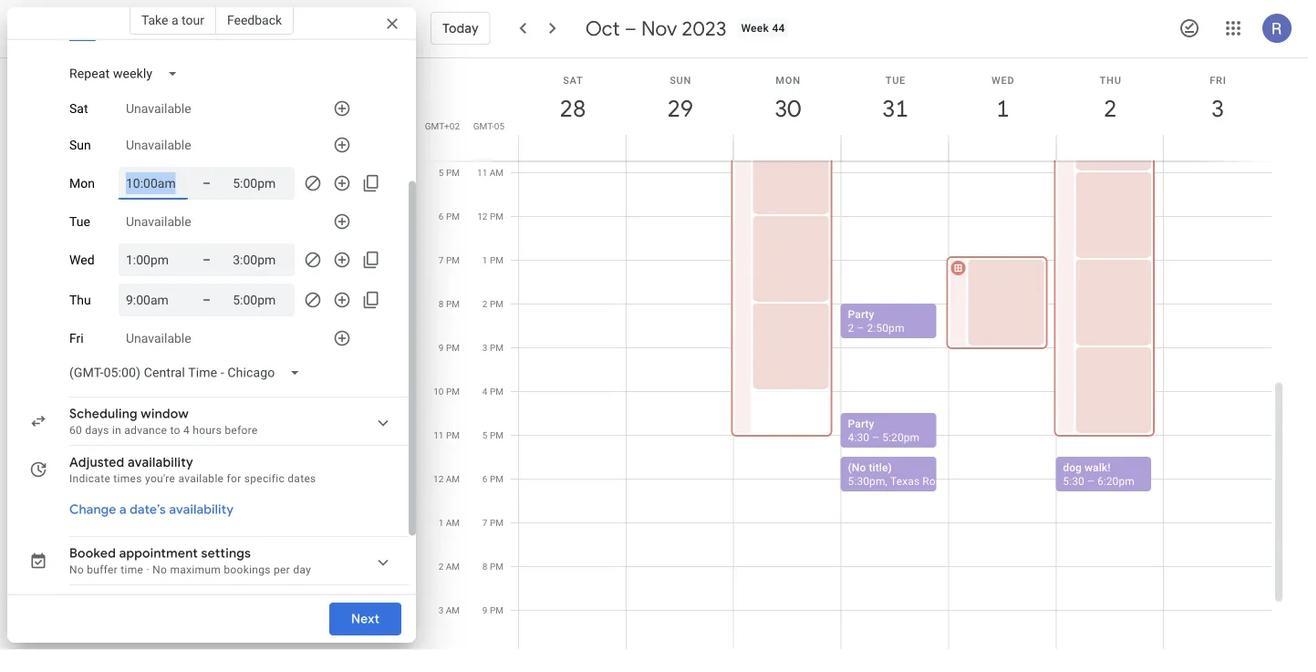 Task type: describe. For each thing, give the bounding box(es) containing it.
settings
[[201, 546, 251, 562]]

3 for pm
[[483, 343, 488, 354]]

mon 30
[[774, 74, 801, 124]]

pm left 11 am
[[446, 168, 460, 178]]

take a tour button
[[130, 5, 216, 35]]

12 for 12 pm
[[478, 211, 488, 222]]

appointment
[[119, 546, 198, 562]]

11 pm
[[434, 430, 460, 441]]

gmt+02
[[425, 120, 460, 131]]

am for 1 am
[[446, 518, 460, 529]]

10
[[434, 387, 444, 398]]

wednesday, november 1 element
[[983, 88, 1025, 130]]

am for 11 am
[[490, 168, 504, 178]]

week 44
[[742, 22, 786, 35]]

0 vertical spatial available
[[200, 15, 245, 27]]

pm left 2 pm on the left of page
[[446, 299, 460, 310]]

learn more
[[69, 15, 371, 42]]

times
[[113, 473, 142, 486]]

date's
[[130, 502, 166, 518]]

1 horizontal spatial 8
[[483, 562, 488, 573]]

pm up 1 pm
[[490, 211, 504, 222]]

available inside 'adjusted availability indicate times you're available for specific dates'
[[178, 473, 224, 486]]

regularly
[[153, 15, 197, 27]]

gmt-
[[474, 120, 495, 131]]

1 pm
[[483, 255, 504, 266]]

pm down 3 pm
[[490, 387, 504, 398]]

29 column header
[[626, 58, 735, 161]]

thu for thu 2
[[1100, 74, 1122, 86]]

party 2 – 2:50pm
[[849, 309, 905, 335]]

week
[[742, 22, 770, 35]]

party for 4:30
[[849, 418, 875, 431]]

29
[[667, 94, 693, 124]]

today
[[443, 20, 479, 37]]

– inside the party 2 – 2:50pm
[[858, 322, 865, 335]]

thu for thu
[[69, 293, 91, 308]]

oct – nov 2023
[[586, 16, 727, 41]]

0 horizontal spatial 5 pm
[[439, 168, 460, 178]]

party 4:30 – 5:20pm
[[849, 418, 920, 445]]

1 for am
[[439, 518, 444, 529]]

tue 31
[[882, 74, 908, 124]]

1 horizontal spatial 5
[[483, 430, 488, 441]]

11 for 11 pm
[[434, 430, 444, 441]]

0 vertical spatial 8 pm
[[439, 299, 460, 310]]

sun 29
[[667, 74, 693, 124]]

change
[[69, 502, 116, 518]]

take a tour
[[141, 12, 204, 27]]

12 pm
[[478, 211, 504, 222]]

scheduling
[[69, 406, 138, 423]]

sun for sun 29
[[670, 74, 692, 86]]

sat for sat
[[69, 101, 88, 116]]

to
[[170, 424, 180, 437]]

next button
[[329, 598, 402, 642]]

11 for 11 am
[[477, 168, 488, 178]]

pm down 1 pm
[[490, 299, 504, 310]]

party for 2
[[849, 309, 875, 321]]

60
[[69, 424, 82, 437]]

fri for fri 3
[[1211, 74, 1227, 86]]

pm right 1 am
[[490, 518, 504, 529]]

6:20pm
[[1098, 476, 1135, 488]]

1 for pm
[[483, 255, 488, 266]]

next
[[351, 612, 380, 628]]

3 pm
[[483, 343, 504, 354]]

5:30pm
[[849, 476, 886, 488]]

a for take
[[172, 12, 178, 27]]

friday, november 3 element
[[1198, 88, 1240, 130]]

gmt-05
[[474, 120, 505, 131]]

0 horizontal spatial 7
[[439, 255, 444, 266]]

pm down 2 pm on the left of page
[[490, 343, 504, 354]]

0 vertical spatial 7 pm
[[439, 255, 460, 266]]

window
[[141, 406, 189, 423]]

0 vertical spatial for
[[248, 15, 263, 27]]

2 column header
[[1056, 58, 1165, 161]]

adjusted
[[69, 455, 125, 471]]

feedback
[[227, 12, 282, 27]]

05
[[495, 120, 505, 131]]

1 horizontal spatial 9 pm
[[483, 606, 504, 617]]

– inside dog walk! 5:30 – 6:20pm
[[1088, 476, 1095, 488]]

change a date's availability button
[[62, 494, 241, 527]]

maximum
[[170, 564, 221, 577]]

pm left 3 pm
[[446, 343, 460, 354]]

am for 12 am
[[446, 474, 460, 485]]

2023
[[682, 16, 727, 41]]

change a date's availability
[[69, 502, 234, 518]]

mon for mon 30
[[776, 74, 801, 86]]

texas
[[891, 476, 920, 488]]

pm down 4 pm
[[490, 430, 504, 441]]

1 horizontal spatial 9
[[483, 606, 488, 617]]

tour
[[182, 12, 204, 27]]

indicate
[[69, 473, 111, 486]]

pm right 3 am
[[490, 606, 504, 617]]

0 horizontal spatial 6
[[439, 211, 444, 222]]

specific
[[244, 473, 285, 486]]

per
[[274, 564, 290, 577]]

2 pm
[[483, 299, 504, 310]]

28 column header
[[518, 58, 627, 161]]

nov
[[642, 16, 678, 41]]

11 am
[[477, 168, 504, 178]]

sat 28
[[559, 74, 585, 124]]

monday, october 30 element
[[767, 88, 809, 130]]

hours
[[193, 424, 222, 437]]

0 vertical spatial you're
[[119, 15, 150, 27]]

thu 2
[[1100, 74, 1122, 124]]

0 vertical spatial 4
[[483, 387, 488, 398]]

0 horizontal spatial 9 pm
[[439, 343, 460, 354]]

learn more link
[[69, 15, 371, 42]]

am for 2 am
[[446, 562, 460, 573]]

30
[[774, 94, 800, 124]]

4 pm
[[483, 387, 504, 398]]

12 am
[[434, 474, 460, 485]]

– right the oct
[[625, 16, 637, 41]]

Start time on Thursdays text field
[[126, 289, 181, 311]]

Start time on Wednesdays text field
[[126, 249, 181, 271]]

pm right 12 am
[[490, 474, 504, 485]]

appointments.
[[266, 15, 340, 27]]

sun for sun
[[69, 138, 91, 153]]

1 horizontal spatial 5 pm
[[483, 430, 504, 441]]



Task type: locate. For each thing, give the bounding box(es) containing it.
tuesday, october 31 element
[[875, 88, 917, 130]]

0 horizontal spatial 12
[[434, 474, 444, 485]]

1 vertical spatial 12
[[434, 474, 444, 485]]

4 right to
[[183, 424, 190, 437]]

7 right 1 am
[[483, 518, 488, 529]]

1 horizontal spatial 6
[[483, 474, 488, 485]]

you're right "when"
[[119, 15, 150, 27]]

2 unavailable from the top
[[126, 138, 191, 153]]

1 horizontal spatial 6 pm
[[483, 474, 504, 485]]

2 horizontal spatial 3
[[1211, 94, 1224, 124]]

0 vertical spatial thu
[[1100, 74, 1122, 86]]

grid
[[424, 58, 1287, 651]]

mon
[[776, 74, 801, 86], [69, 176, 95, 191]]

1 vertical spatial 5
[[483, 430, 488, 441]]

2 inside thu 2
[[1103, 94, 1116, 124]]

party inside the party 2 – 2:50pm
[[849, 309, 875, 321]]

a for change
[[119, 502, 127, 518]]

am for 3 am
[[446, 606, 460, 617]]

– right the start time on wednesdays text field
[[203, 252, 211, 267]]

1 vertical spatial 7 pm
[[483, 518, 504, 529]]

0 vertical spatial 12
[[478, 211, 488, 222]]

sat down more
[[69, 101, 88, 116]]

1 vertical spatial a
[[119, 502, 127, 518]]

1 party from the top
[[849, 309, 875, 321]]

1 horizontal spatial mon
[[776, 74, 801, 86]]

0 horizontal spatial sun
[[69, 138, 91, 153]]

fri for fri
[[69, 331, 84, 346]]

0 vertical spatial mon
[[776, 74, 801, 86]]

1 no from the left
[[69, 564, 84, 577]]

wed up wednesday, november 1 element
[[992, 74, 1016, 86]]

more
[[69, 29, 96, 42]]

tue for tue 31
[[886, 74, 907, 86]]

party up "4:30"
[[849, 418, 875, 431]]

8 pm right 2 am
[[483, 562, 504, 573]]

1 horizontal spatial 4
[[483, 387, 488, 398]]

availability inside 'adjusted availability indicate times you're available for specific dates'
[[128, 455, 193, 471]]

5 pm left 11 am
[[439, 168, 460, 178]]

for left appointments.
[[248, 15, 263, 27]]

thu up thursday, november 2 element
[[1100, 74, 1122, 86]]

1 vertical spatial 4
[[183, 424, 190, 437]]

1 horizontal spatial 1
[[483, 255, 488, 266]]

1
[[996, 94, 1009, 124], [483, 255, 488, 266], [439, 518, 444, 529]]

pm up 2 pm on the left of page
[[490, 255, 504, 266]]

7 pm right 1 am
[[483, 518, 504, 529]]

1 vertical spatial sun
[[69, 138, 91, 153]]

thu inside "2" column header
[[1100, 74, 1122, 86]]

party inside party 4:30 – 5:20pm
[[849, 418, 875, 431]]

unavailable for sat
[[126, 101, 191, 116]]

7 pm
[[439, 255, 460, 266], [483, 518, 504, 529]]

11
[[477, 168, 488, 178], [434, 430, 444, 441]]

mon up the monday, october 30 element
[[776, 74, 801, 86]]

1 vertical spatial 6
[[483, 474, 488, 485]]

1 horizontal spatial sat
[[563, 74, 584, 86]]

1 vertical spatial 1
[[483, 255, 488, 266]]

mon for mon
[[69, 176, 95, 191]]

44
[[773, 22, 786, 35]]

1 vertical spatial 9
[[483, 606, 488, 617]]

party up the 2:50pm
[[849, 309, 875, 321]]

day
[[293, 564, 311, 577]]

pm down 10 pm
[[446, 430, 460, 441]]

advance
[[124, 424, 167, 437]]

1 vertical spatial 6 pm
[[483, 474, 504, 485]]

9 up 10
[[439, 343, 444, 354]]

0 horizontal spatial no
[[69, 564, 84, 577]]

1 horizontal spatial a
[[172, 12, 178, 27]]

2 inside the party 2 – 2:50pm
[[849, 322, 855, 335]]

sunday, october 29 element
[[660, 88, 702, 130]]

2
[[1103, 94, 1116, 124], [483, 299, 488, 310], [849, 322, 855, 335], [439, 562, 444, 573]]

– inside party 4:30 – 5:20pm
[[873, 432, 880, 445]]

you're inside 'adjusted availability indicate times you're available for specific dates'
[[145, 473, 175, 486]]

7 left 1 pm
[[439, 255, 444, 266]]

oct
[[586, 16, 620, 41]]

9 pm right 3 am
[[483, 606, 504, 617]]

0 vertical spatial party
[[849, 309, 875, 321]]

30 column header
[[734, 58, 842, 161]]

1 horizontal spatial 11
[[477, 168, 488, 178]]

0 vertical spatial 9 pm
[[439, 343, 460, 354]]

tue
[[886, 74, 907, 86], [69, 214, 90, 229]]

sat inside sat 28
[[563, 74, 584, 86]]

End time on Wednesdays text field
[[233, 249, 288, 271]]

1 vertical spatial 8 pm
[[483, 562, 504, 573]]

0 horizontal spatial wed
[[69, 253, 94, 268]]

availability down to
[[128, 455, 193, 471]]

fri 3
[[1211, 74, 1227, 124]]

am up 12 pm
[[490, 168, 504, 178]]

9 pm left 3 pm
[[439, 343, 460, 354]]

0 horizontal spatial fri
[[69, 331, 84, 346]]

0 horizontal spatial a
[[119, 502, 127, 518]]

1 vertical spatial fri
[[69, 331, 84, 346]]

for left specific
[[227, 473, 241, 486]]

0 horizontal spatial 6 pm
[[439, 211, 460, 222]]

0 vertical spatial availability
[[128, 455, 193, 471]]

a left tour
[[172, 12, 178, 27]]

set when you're regularly available for appointments.
[[69, 15, 340, 27]]

1 unavailable from the top
[[126, 101, 191, 116]]

today button
[[431, 6, 491, 50]]

0 horizontal spatial 1
[[439, 518, 444, 529]]

0 vertical spatial 5 pm
[[439, 168, 460, 178]]

4 right 10 pm
[[483, 387, 488, 398]]

thursday, november 2 element
[[1090, 88, 1132, 130]]

3 am
[[439, 606, 460, 617]]

0 vertical spatial 6 pm
[[439, 211, 460, 222]]

saturday, october 28 element
[[552, 88, 594, 130]]

unavailable for tue
[[126, 214, 191, 229]]

(no title) 5:30pm , texas roadhouse
[[849, 462, 979, 488]]

8 right 2 am
[[483, 562, 488, 573]]

mon left start time on mondays text box
[[69, 176, 95, 191]]

End time on Thursdays text field
[[233, 289, 288, 311]]

2 vertical spatial 1
[[439, 518, 444, 529]]

in
[[112, 424, 121, 437]]

1 vertical spatial tue
[[69, 214, 90, 229]]

1 horizontal spatial 3
[[483, 343, 488, 354]]

4 inside scheduling window 60 days in advance to 4 hours before
[[183, 424, 190, 437]]

tue for tue
[[69, 214, 90, 229]]

10 pm
[[434, 387, 460, 398]]

8 pm left 2 pm on the left of page
[[439, 299, 460, 310]]

0 horizontal spatial 8
[[439, 299, 444, 310]]

1 horizontal spatial 7
[[483, 518, 488, 529]]

wed left the start time on wednesdays text field
[[69, 253, 94, 268]]

28
[[559, 94, 585, 124]]

available
[[200, 15, 245, 27], [178, 473, 224, 486]]

you're up change a date's availability
[[145, 473, 175, 486]]

grid containing 28
[[424, 58, 1287, 651]]

1 vertical spatial available
[[178, 473, 224, 486]]

1 column header
[[949, 58, 1057, 161]]

1 horizontal spatial 7 pm
[[483, 518, 504, 529]]

no right ·
[[153, 564, 167, 577]]

0 vertical spatial sun
[[670, 74, 692, 86]]

5 right 11 pm
[[483, 430, 488, 441]]

you're
[[119, 15, 150, 27], [145, 473, 175, 486]]

wed for wed 1
[[992, 74, 1016, 86]]

0 vertical spatial 1
[[996, 94, 1009, 124]]

0 vertical spatial sat
[[563, 74, 584, 86]]

4
[[483, 387, 488, 398], [183, 424, 190, 437]]

– right "4:30"
[[873, 432, 880, 445]]

4 unavailable from the top
[[126, 331, 191, 346]]

bookings
[[224, 564, 271, 577]]

0 horizontal spatial 9
[[439, 343, 444, 354]]

0 horizontal spatial mon
[[69, 176, 95, 191]]

1 horizontal spatial 12
[[478, 211, 488, 222]]

0 horizontal spatial 5
[[439, 168, 444, 178]]

scheduling window 60 days in advance to 4 hours before
[[69, 406, 258, 437]]

wed for wed
[[69, 253, 94, 268]]

0 vertical spatial 9
[[439, 343, 444, 354]]

dates
[[288, 473, 316, 486]]

8 left 2 pm on the left of page
[[439, 299, 444, 310]]

availability down 'adjusted availability indicate times you're available for specific dates'
[[169, 502, 234, 518]]

0 horizontal spatial 8 pm
[[439, 299, 460, 310]]

12 down 11 am
[[478, 211, 488, 222]]

sat up saturday, october 28 element
[[563, 74, 584, 86]]

9
[[439, 343, 444, 354], [483, 606, 488, 617]]

1 horizontal spatial no
[[153, 564, 167, 577]]

feedback button
[[216, 5, 294, 35]]

pm right 2 am
[[490, 562, 504, 573]]

1 vertical spatial 3
[[483, 343, 488, 354]]

5:20pm
[[883, 432, 920, 445]]

6 right 12 am
[[483, 474, 488, 485]]

2 vertical spatial 3
[[439, 606, 444, 617]]

fri up "scheduling"
[[69, 331, 84, 346]]

3
[[1211, 94, 1224, 124], [483, 343, 488, 354], [439, 606, 444, 617]]

am up 1 am
[[446, 474, 460, 485]]

0 horizontal spatial sat
[[69, 101, 88, 116]]

booked appointment settings no buffer time · no maximum bookings per day
[[69, 546, 311, 577]]

fri inside 3 column header
[[1211, 74, 1227, 86]]

0 vertical spatial fri
[[1211, 74, 1227, 86]]

11 down 10
[[434, 430, 444, 441]]

set
[[69, 15, 86, 27]]

3 inside fri 3
[[1211, 94, 1224, 124]]

availability inside change a date's availability button
[[169, 502, 234, 518]]

31 column header
[[841, 58, 950, 161]]

7 pm left 1 pm
[[439, 255, 460, 266]]

fri up friday, november 3 element in the right of the page
[[1211, 74, 1227, 86]]

no down booked
[[69, 564, 84, 577]]

1 horizontal spatial thu
[[1100, 74, 1122, 86]]

1 horizontal spatial tue
[[886, 74, 907, 86]]

sat
[[563, 74, 584, 86], [69, 101, 88, 116]]

0 horizontal spatial 11
[[434, 430, 444, 441]]

4:30
[[849, 432, 870, 445]]

wed inside 1 'column header'
[[992, 74, 1016, 86]]

5 down gmt+02
[[439, 168, 444, 178]]

1 vertical spatial mon
[[69, 176, 95, 191]]

Start time on Mondays text field
[[126, 173, 181, 194]]

thu left "start time on thursdays" text box
[[69, 293, 91, 308]]

End time on Mondays text field
[[233, 173, 288, 194]]

1 vertical spatial wed
[[69, 253, 94, 268]]

am up 3 am
[[446, 562, 460, 573]]

1 inside wed 1
[[996, 94, 1009, 124]]

1 vertical spatial you're
[[145, 473, 175, 486]]

31
[[882, 94, 908, 124]]

12 down 11 pm
[[434, 474, 444, 485]]

1 vertical spatial 5 pm
[[483, 430, 504, 441]]

tue inside tue 31
[[886, 74, 907, 86]]

fri
[[1211, 74, 1227, 86], [69, 331, 84, 346]]

0 vertical spatial 8
[[439, 299, 444, 310]]

sun inside sun 29
[[670, 74, 692, 86]]

pm left 1 pm
[[446, 255, 460, 266]]

pm
[[446, 168, 460, 178], [446, 211, 460, 222], [490, 211, 504, 222], [446, 255, 460, 266], [490, 255, 504, 266], [446, 299, 460, 310], [490, 299, 504, 310], [446, 343, 460, 354], [490, 343, 504, 354], [446, 387, 460, 398], [490, 387, 504, 398], [446, 430, 460, 441], [490, 430, 504, 441], [490, 474, 504, 485], [490, 518, 504, 529], [490, 562, 504, 573], [490, 606, 504, 617]]

sat for sat 28
[[563, 74, 584, 86]]

3 for am
[[439, 606, 444, 617]]

6 left 12 pm
[[439, 211, 444, 222]]

9 right 3 am
[[483, 606, 488, 617]]

unavailable for fri
[[126, 331, 191, 346]]

1 horizontal spatial fri
[[1211, 74, 1227, 86]]

buffer
[[87, 564, 118, 577]]

take
[[141, 12, 168, 27]]

2 am
[[439, 562, 460, 573]]

3 column header
[[1164, 58, 1272, 161]]

2:50pm
[[868, 322, 905, 335]]

1 vertical spatial thu
[[69, 293, 91, 308]]

0 vertical spatial 3
[[1211, 94, 1224, 124]]

9 pm
[[439, 343, 460, 354], [483, 606, 504, 617]]

for inside 'adjusted availability indicate times you're available for specific dates'
[[227, 473, 241, 486]]

0 horizontal spatial 7 pm
[[439, 255, 460, 266]]

– right start time on mondays text box
[[203, 176, 211, 191]]

0 horizontal spatial thu
[[69, 293, 91, 308]]

(no
[[849, 462, 867, 475]]

11 up 12 pm
[[477, 168, 488, 178]]

party
[[849, 309, 875, 321], [849, 418, 875, 431]]

wed
[[992, 74, 1016, 86], [69, 253, 94, 268]]

6 pm right 12 am
[[483, 474, 504, 485]]

2 no from the left
[[153, 564, 167, 577]]

pm right 10
[[446, 387, 460, 398]]

0 vertical spatial a
[[172, 12, 178, 27]]

,
[[886, 476, 888, 488]]

unavailable for sun
[[126, 138, 191, 153]]

unavailable
[[126, 101, 191, 116], [126, 138, 191, 153], [126, 214, 191, 229], [126, 331, 191, 346]]

am up 2 am
[[446, 518, 460, 529]]

1 vertical spatial availability
[[169, 502, 234, 518]]

dog walk! 5:30 – 6:20pm
[[1064, 462, 1135, 488]]

days
[[85, 424, 109, 437]]

0 horizontal spatial for
[[227, 473, 241, 486]]

0 vertical spatial 11
[[477, 168, 488, 178]]

a
[[172, 12, 178, 27], [119, 502, 127, 518]]

5 pm down 4 pm
[[483, 430, 504, 441]]

6 pm left 12 pm
[[439, 211, 460, 222]]

1 vertical spatial party
[[849, 418, 875, 431]]

mon inside 'mon 30'
[[776, 74, 801, 86]]

when
[[89, 15, 116, 27]]

am
[[490, 168, 504, 178], [446, 474, 460, 485], [446, 518, 460, 529], [446, 562, 460, 573], [446, 606, 460, 617]]

1 vertical spatial 8
[[483, 562, 488, 573]]

1 horizontal spatial for
[[248, 15, 263, 27]]

before
[[225, 424, 258, 437]]

0 vertical spatial 6
[[439, 211, 444, 222]]

0 vertical spatial wed
[[992, 74, 1016, 86]]

wed 1
[[992, 74, 1016, 124]]

a left the date's
[[119, 502, 127, 518]]

0 horizontal spatial tue
[[69, 214, 90, 229]]

1 vertical spatial 11
[[434, 430, 444, 441]]

– down walk!
[[1088, 476, 1095, 488]]

None field
[[62, 58, 193, 90], [62, 357, 315, 390], [62, 58, 193, 90], [62, 357, 315, 390]]

1 vertical spatial 7
[[483, 518, 488, 529]]

0 vertical spatial tue
[[886, 74, 907, 86]]

pm left 12 pm
[[446, 211, 460, 222]]

2 party from the top
[[849, 418, 875, 431]]

roadhouse
[[923, 476, 979, 488]]

thu
[[1100, 74, 1122, 86], [69, 293, 91, 308]]

5:30
[[1064, 476, 1085, 488]]

1 horizontal spatial wed
[[992, 74, 1016, 86]]

1 am
[[439, 518, 460, 529]]

– left end time on thursdays text box
[[203, 293, 211, 308]]

booked
[[69, 546, 116, 562]]

am down 2 am
[[446, 606, 460, 617]]

·
[[146, 564, 150, 577]]

– left the 2:50pm
[[858, 322, 865, 335]]

learn
[[343, 15, 371, 27]]

12 for 12 am
[[434, 474, 444, 485]]

walk!
[[1085, 462, 1111, 475]]

3 unavailable from the top
[[126, 214, 191, 229]]

0 horizontal spatial 4
[[183, 424, 190, 437]]

adjusted availability indicate times you're available for specific dates
[[69, 455, 316, 486]]

time
[[121, 564, 144, 577]]

0 vertical spatial 5
[[439, 168, 444, 178]]

dog
[[1064, 462, 1083, 475]]

1 vertical spatial sat
[[69, 101, 88, 116]]

title)
[[869, 462, 893, 475]]



Task type: vqa. For each thing, say whether or not it's contained in the screenshot.


